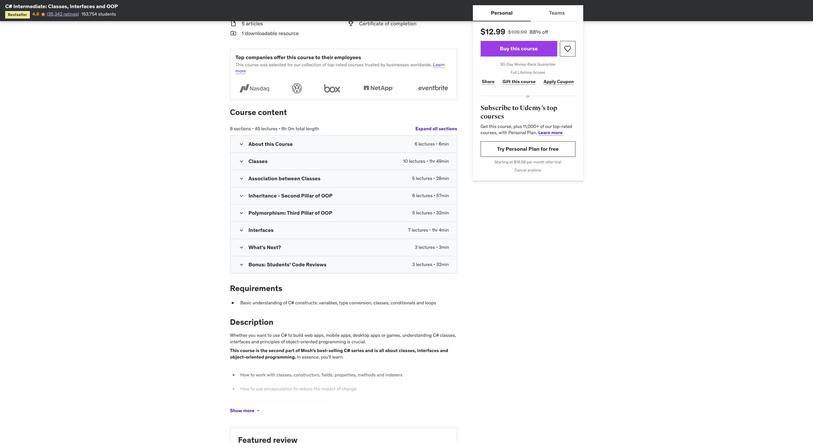 Task type: vqa. For each thing, say whether or not it's contained in the screenshot.


Task type: locate. For each thing, give the bounding box(es) containing it.
how to use encapsulation to reduce the impact of change
[[241, 386, 357, 392]]

0 horizontal spatial or
[[382, 332, 386, 338]]

5 for 5 lectures • 28min
[[413, 175, 415, 181]]

principles
[[260, 339, 280, 345]]

with right work
[[267, 372, 276, 378]]

understanding inside whether you want to use c# to build web apps, mobile apps, desktop apps or games, understanding c# classes, interfaces and principles of object-oriented programming is crucial.
[[403, 332, 432, 338]]

oop for c# intermediate: classes, interfaces and oop
[[107, 3, 118, 9]]

lectures left '3min'
[[419, 244, 435, 250]]

all left the about
[[379, 348, 385, 354]]

1 horizontal spatial interfaces
[[249, 227, 274, 233]]

apps, right mobile
[[341, 332, 352, 338]]

this inside this course is the second part of mosh's best-selling c# series and is all about classes, interfaces and object-oriented programming.
[[230, 348, 239, 354]]

learn more up the free
[[539, 130, 563, 136]]

completion
[[391, 20, 417, 27]]

1 vertical spatial oop
[[321, 192, 333, 199]]

starting at $16.58 per month after trial cancel anytime
[[495, 159, 562, 172]]

0 vertical spatial our
[[294, 62, 301, 68]]

you'll
[[321, 354, 332, 360]]

• down 3 lectures • 3min
[[434, 261, 436, 267]]

fields,
[[322, 372, 334, 378]]

constructors,
[[294, 372, 321, 378]]

classes,
[[374, 300, 390, 306], [440, 332, 456, 338], [399, 348, 417, 354], [277, 372, 293, 378]]

build
[[294, 332, 304, 338]]

small image left "certificate"
[[348, 20, 354, 27]]

1 vertical spatial use
[[256, 386, 263, 392]]

of down "their"
[[323, 62, 327, 68]]

1 horizontal spatial is
[[347, 339, 351, 345]]

0 vertical spatial learn more link
[[236, 62, 445, 74]]

object- down whether
[[230, 354, 246, 360]]

volkswagen image
[[290, 82, 304, 95]]

0 vertical spatial oop
[[107, 3, 118, 9]]

course up collection
[[298, 54, 314, 60]]

small image for interfaces
[[238, 227, 245, 234]]

at
[[510, 159, 514, 164]]

sections up 6min
[[439, 126, 458, 132]]

8 sections • 45 lectures • 6h 0m total length
[[230, 126, 319, 132]]

1 horizontal spatial sections
[[439, 126, 458, 132]]

0 vertical spatial 6
[[415, 141, 418, 147]]

how for how to use encapsulation to reduce the impact of change
[[241, 386, 250, 392]]

this right the gift
[[512, 79, 520, 85]]

1 vertical spatial learn
[[539, 130, 551, 136]]

understanding right games,
[[403, 332, 432, 338]]

0 horizontal spatial our
[[294, 62, 301, 68]]

back
[[528, 62, 537, 67]]

more left xsmall image
[[243, 408, 255, 413]]

course up 8
[[230, 107, 256, 117]]

all inside this course is the second part of mosh's best-selling c# series and is all about classes, interfaces and object-oriented programming.
[[379, 348, 385, 354]]

bonus:
[[249, 261, 266, 268]]

classes down about
[[249, 158, 268, 164]]

1 horizontal spatial oriented
[[301, 339, 318, 345]]

• for inheritance - second pillar of oop
[[434, 193, 436, 198]]

is inside whether you want to use c# to build web apps, mobile apps, desktop apps or games, understanding c# classes, interfaces and principles of object-oriented programming is crucial.
[[347, 339, 351, 345]]

3 down 3 lectures • 3min
[[413, 261, 415, 267]]

0 vertical spatial use
[[273, 332, 280, 338]]

courses down employees
[[348, 62, 364, 68]]

1 vertical spatial rated
[[562, 123, 573, 129]]

what's
[[249, 244, 266, 250]]

1 horizontal spatial understanding
[[403, 332, 432, 338]]

lectures for third
[[416, 210, 433, 216]]

top- down "their"
[[328, 62, 336, 68]]

153,754
[[81, 11, 97, 17]]

lectures down 10 lectures • 1hr 49min
[[416, 175, 433, 181]]

0 vertical spatial with
[[499, 130, 508, 136]]

apps, right the web
[[314, 332, 325, 338]]

1 vertical spatial 32min
[[437, 261, 450, 267]]

subscribe to udemy's top courses
[[481, 104, 558, 121]]

content
[[258, 107, 287, 117]]

use down work
[[256, 386, 263, 392]]

how for how to work with classes, constructors, fields, properties, methods and indexers
[[241, 372, 250, 378]]

2 vertical spatial the
[[273, 400, 280, 406]]

show more
[[230, 408, 255, 413]]

3 lectures • 32min
[[413, 261, 450, 267]]

1 vertical spatial interfaces
[[249, 227, 274, 233]]

our inside 'get this course, plus 11,000+ of our top-rated courses, with personal plan.'
[[546, 123, 552, 129]]

1hr left 4min
[[432, 227, 438, 233]]

association between classes
[[249, 175, 321, 182]]

6 for about this course
[[415, 141, 418, 147]]

eventbrite image
[[415, 82, 452, 95]]

0 vertical spatial how
[[241, 372, 250, 378]]

0 vertical spatial the
[[261, 348, 268, 354]]

this right offer in the top of the page
[[287, 54, 296, 60]]

what's next?
[[249, 244, 281, 250]]

lectures down expand
[[419, 141, 435, 147]]

apply coupon
[[544, 79, 575, 85]]

our down top companies offer this course to their employees
[[294, 62, 301, 68]]

learn for subscribe to udemy's top courses
[[539, 130, 551, 136]]

2 vertical spatial oop
[[321, 210, 333, 216]]

this right about
[[265, 141, 274, 147]]

2 vertical spatial how
[[241, 400, 250, 406]]

lectures for -
[[417, 193, 433, 198]]

32min for polymorphism: third pillar of oop
[[437, 210, 450, 216]]

to up the principles
[[268, 332, 272, 338]]

1 horizontal spatial top-
[[553, 123, 562, 129]]

1 horizontal spatial learn more link
[[539, 130, 563, 136]]

pillar right third
[[301, 210, 314, 216]]

resource
[[279, 30, 299, 36]]

learn more link for top companies offer this course to their employees
[[236, 62, 445, 74]]

0 horizontal spatial rated
[[336, 62, 347, 68]]

to up show more button
[[251, 386, 255, 392]]

1 vertical spatial or
[[382, 332, 386, 338]]

learn more
[[236, 62, 445, 74], [539, 130, 563, 136]]

personal inside 'get this course, plus 11,000+ of our top-rated courses, with personal plan.'
[[509, 130, 527, 136]]

apps,
[[314, 332, 325, 338], [341, 332, 352, 338]]

0 vertical spatial learn
[[434, 62, 445, 68]]

intermediate:
[[13, 3, 47, 9]]

0 horizontal spatial apps,
[[314, 332, 325, 338]]

this for this course was selected for our collection of top-rated courses trusted by businesses worldwide.
[[236, 62, 244, 68]]

top- inside 'get this course, plus 11,000+ of our top-rated courses, with personal plan.'
[[553, 123, 562, 129]]

oriented inside this course is the second part of mosh's best-selling c# series and is all about classes, interfaces and object-oriented programming.
[[246, 354, 264, 360]]

lectures down 3 lectures • 3min
[[416, 261, 433, 267]]

• left 49min
[[427, 158, 429, 164]]

1 vertical spatial learn more link
[[539, 130, 563, 136]]

2 horizontal spatial the
[[314, 386, 321, 392]]

1 vertical spatial this
[[230, 348, 239, 354]]

0 vertical spatial course
[[230, 107, 256, 117]]

1 vertical spatial classes
[[302, 175, 321, 182]]

0 horizontal spatial for
[[288, 62, 293, 68]]

lectures down 5 lectures • 28min
[[417, 193, 433, 198]]

is left the about
[[375, 348, 378, 354]]

small image
[[230, 20, 237, 27], [348, 20, 354, 27], [238, 141, 245, 147], [238, 193, 245, 199]]

this right buy
[[511, 45, 520, 52]]

1 how from the top
[[241, 372, 250, 378]]

of left constructs:
[[283, 300, 287, 306]]

32min down '3min'
[[437, 261, 450, 267]]

use inside whether you want to use c# to build web apps, mobile apps, desktop apps or games, understanding c# classes, interfaces and principles of object-oriented programming is crucial.
[[273, 332, 280, 338]]

off
[[543, 29, 549, 35]]

1 horizontal spatial for
[[541, 146, 548, 152]]

5 down 10 lectures • 1hr 49min
[[413, 175, 415, 181]]

this for buy this course
[[511, 45, 520, 52]]

with down course,
[[499, 130, 508, 136]]

0 vertical spatial understanding
[[253, 300, 282, 306]]

small image for polymorphism: third pillar of oop
[[238, 210, 245, 216]]

1
[[242, 30, 244, 36]]

0 vertical spatial rated
[[336, 62, 347, 68]]

learn more link down employees
[[236, 62, 445, 74]]

0 vertical spatial this
[[236, 62, 244, 68]]

1 horizontal spatial apps,
[[341, 332, 352, 338]]

0 vertical spatial top-
[[328, 62, 336, 68]]

programming.
[[265, 354, 296, 360]]

1 horizontal spatial with
[[499, 130, 508, 136]]

certificate
[[360, 20, 384, 27]]

understanding
[[253, 300, 282, 306], [403, 332, 432, 338]]

0 vertical spatial or
[[527, 93, 530, 98]]

c#
[[5, 3, 12, 9], [289, 300, 294, 306], [281, 332, 287, 338], [433, 332, 439, 338], [344, 348, 350, 354]]

this course is the second part of mosh's best-selling c# series and is all about classes, interfaces and object-oriented programming.
[[230, 348, 449, 360]]

classes right between
[[302, 175, 321, 182]]

0 horizontal spatial object-
[[230, 354, 246, 360]]

course down 'you' at left bottom
[[240, 348, 255, 354]]

top- down top
[[553, 123, 562, 129]]

1 vertical spatial 6
[[413, 193, 416, 198]]

lectures for next?
[[419, 244, 435, 250]]

small image for bonus: students' code reviews
[[238, 261, 245, 268]]

1 32min from the top
[[437, 210, 450, 216]]

course inside this course is the second part of mosh's best-selling c# series and is all about classes, interfaces and object-oriented programming.
[[240, 348, 255, 354]]

32min down 57min
[[437, 210, 450, 216]]

0 horizontal spatial interfaces
[[230, 339, 251, 345]]

4.6
[[32, 11, 39, 17]]

this inside buy this course button
[[511, 45, 520, 52]]

32min for bonus: students' code reviews
[[437, 261, 450, 267]]

or inside whether you want to use c# to build web apps, mobile apps, desktop apps or games, understanding c# classes, interfaces and principles of object-oriented programming is crucial.
[[382, 332, 386, 338]]

understanding down requirements
[[253, 300, 282, 306]]

0 horizontal spatial oriented
[[246, 354, 264, 360]]

1 vertical spatial oriented
[[246, 354, 264, 360]]

plan.
[[528, 130, 538, 136]]

$12.99
[[481, 27, 506, 37]]

0 vertical spatial interfaces
[[230, 339, 251, 345]]

pillar
[[301, 192, 314, 199], [301, 210, 314, 216]]

is down want
[[256, 348, 260, 354]]

• left 45
[[252, 126, 254, 132]]

0 vertical spatial personal
[[491, 10, 513, 16]]

apply
[[544, 79, 557, 85]]

0 horizontal spatial learn more link
[[236, 62, 445, 74]]

6min
[[439, 141, 450, 147]]

0 vertical spatial oriented
[[301, 339, 318, 345]]

10 lectures • 1hr 49min
[[404, 158, 450, 164]]

lifetime
[[518, 70, 533, 75]]

change
[[342, 386, 357, 392]]

lectures for this
[[419, 141, 435, 147]]

0 vertical spatial learn more
[[236, 62, 445, 74]]

1 vertical spatial 3
[[413, 261, 415, 267]]

of up second
[[281, 339, 285, 345]]

is left crucial.
[[347, 339, 351, 345]]

1 vertical spatial with
[[267, 372, 276, 378]]

plus
[[514, 123, 522, 129]]

trial
[[555, 159, 562, 164]]

1 vertical spatial pillar
[[301, 210, 314, 216]]

5 articles
[[242, 20, 263, 27]]

to left build
[[288, 332, 293, 338]]

of right 11,000+
[[541, 123, 545, 129]]

the right reduce
[[314, 386, 321, 392]]

2 how from the top
[[241, 386, 250, 392]]

0 horizontal spatial with
[[267, 372, 276, 378]]

collection
[[302, 62, 322, 68]]

part
[[286, 348, 295, 354]]

0 vertical spatial more
[[236, 68, 246, 74]]

how up show more button
[[241, 386, 250, 392]]

0 vertical spatial courses
[[348, 62, 364, 68]]

this down top
[[236, 62, 244, 68]]

1 vertical spatial top-
[[553, 123, 562, 129]]

or right apps
[[382, 332, 386, 338]]

0 horizontal spatial all
[[379, 348, 385, 354]]

reviews
[[306, 261, 327, 268]]

• left 57min
[[434, 193, 436, 198]]

students
[[98, 11, 116, 17]]

1 horizontal spatial object-
[[286, 339, 301, 345]]

course up back
[[522, 45, 538, 52]]

1hr for classes
[[430, 158, 435, 164]]

1 apps, from the left
[[314, 332, 325, 338]]

(35,342
[[47, 11, 62, 17]]

tab list
[[473, 5, 584, 21]]

oriented down the web
[[301, 339, 318, 345]]

share
[[482, 79, 495, 85]]

5 for 5 lectures • 32min
[[413, 210, 415, 216]]

lectures right 45
[[261, 126, 278, 132]]

1 horizontal spatial learn more
[[539, 130, 563, 136]]

1 vertical spatial courses
[[481, 112, 505, 121]]

1 horizontal spatial all
[[433, 126, 438, 132]]

try
[[498, 146, 505, 152]]

nasdaq image
[[236, 82, 273, 95]]

1 vertical spatial our
[[546, 123, 552, 129]]

learn right "plan."
[[539, 130, 551, 136]]

0 vertical spatial 1hr
[[430, 158, 435, 164]]

learn for top companies offer this course to their employees
[[434, 62, 445, 68]]

object- down build
[[286, 339, 301, 345]]

day
[[507, 62, 514, 67]]

personal up the $12.99
[[491, 10, 513, 16]]

more for top companies offer this course to their employees
[[236, 68, 246, 74]]

and inside whether you want to use c# to build web apps, mobile apps, desktop apps or games, understanding c# classes, interfaces and principles of object-oriented programming is crucial.
[[252, 339, 259, 345]]

between
[[279, 175, 301, 182]]

c# inside this course is the second part of mosh's best-selling c# series and is all about classes, interfaces and object-oriented programming.
[[344, 348, 350, 354]]

0 vertical spatial all
[[433, 126, 438, 132]]

about this course
[[249, 141, 293, 147]]

of up in
[[296, 348, 300, 354]]

• for bonus: students' code reviews
[[434, 261, 436, 267]]

object-
[[286, 339, 301, 345], [230, 354, 246, 360]]

and
[[96, 3, 105, 9], [417, 300, 424, 306], [252, 339, 259, 345], [366, 348, 374, 354], [441, 348, 449, 354], [377, 372, 385, 378]]

how to improve the robustness of your code
[[241, 400, 330, 406]]

buy this course
[[500, 45, 538, 52]]

6 down 5 lectures • 28min
[[413, 193, 416, 198]]

49min
[[437, 158, 450, 164]]

of inside 'get this course, plus 11,000+ of our top-rated courses, with personal plan.'
[[541, 123, 545, 129]]

sections right 8
[[234, 126, 251, 132]]

2 32min from the top
[[437, 261, 450, 267]]

small image
[[230, 30, 237, 37], [238, 158, 245, 165], [238, 175, 245, 182], [238, 210, 245, 216], [238, 227, 245, 234], [238, 244, 245, 251], [238, 261, 245, 268]]

guarantee
[[538, 62, 556, 67]]

udemy's
[[520, 104, 546, 112]]

all right expand
[[433, 126, 438, 132]]

6 down expand
[[415, 141, 418, 147]]

0 horizontal spatial understanding
[[253, 300, 282, 306]]

1 vertical spatial personal
[[509, 130, 527, 136]]

0 horizontal spatial learn more
[[236, 62, 445, 74]]

top-
[[328, 62, 336, 68], [553, 123, 562, 129]]

0 horizontal spatial top-
[[328, 62, 336, 68]]

0 vertical spatial classes
[[249, 158, 268, 164]]

selected
[[269, 62, 286, 68]]

worldwide.
[[411, 62, 432, 68]]

our
[[294, 62, 301, 68], [546, 123, 552, 129]]

use up the principles
[[273, 332, 280, 338]]

how left work
[[241, 372, 250, 378]]

whether you want to use c# to build web apps, mobile apps, desktop apps or games, understanding c# classes, interfaces and principles of object-oriented programming is crucial.
[[230, 332, 456, 345]]

5 up '7 lectures • 1hr 4min'
[[413, 210, 415, 216]]

0 vertical spatial 5
[[242, 20, 245, 27]]

box image
[[322, 82, 343, 95]]

learn more link up the free
[[539, 130, 563, 136]]

small image for what's next?
[[238, 244, 245, 251]]

this inside gift this course link
[[512, 79, 520, 85]]

to left udemy's
[[513, 104, 519, 112]]

how for how to improve the robustness of your code
[[241, 400, 250, 406]]

the right the 'improve'
[[273, 400, 280, 406]]

6
[[415, 141, 418, 147], [413, 193, 416, 198]]

how up show more
[[241, 400, 250, 406]]

lectures up '7 lectures • 1hr 4min'
[[416, 210, 433, 216]]

course inside button
[[522, 45, 538, 52]]

type
[[340, 300, 349, 306]]

starting
[[495, 159, 509, 164]]

3 how from the top
[[241, 400, 250, 406]]

classes, inside this course is the second part of mosh's best-selling c# series and is all about classes, interfaces and object-oriented programming.
[[399, 348, 417, 354]]

try personal plan for free link
[[481, 141, 576, 157]]

learn more link for subscribe to udemy's top courses
[[539, 130, 563, 136]]

series
[[351, 348, 365, 354]]

1 horizontal spatial our
[[546, 123, 552, 129]]

lectures for between
[[416, 175, 433, 181]]

conditionals
[[391, 300, 416, 306]]

1 vertical spatial course
[[276, 141, 293, 147]]

• for polymorphism: third pillar of oop
[[434, 210, 436, 216]]

1 horizontal spatial interfaces
[[418, 348, 440, 354]]

object- inside this course is the second part of mosh's best-selling c# series and is all about classes, interfaces and object-oriented programming.
[[230, 354, 246, 360]]

learn right worldwide.
[[434, 62, 445, 68]]

1 vertical spatial all
[[379, 348, 385, 354]]

0 vertical spatial interfaces
[[70, 3, 95, 9]]

the inside this course is the second part of mosh's best-selling c# series and is all about classes, interfaces and object-oriented programming.
[[261, 348, 268, 354]]

• left 28min
[[434, 175, 435, 181]]

1 vertical spatial 1hr
[[432, 227, 438, 233]]

153,754 students
[[81, 11, 116, 17]]

1 horizontal spatial rated
[[562, 123, 573, 129]]

to left "their"
[[316, 54, 321, 60]]

0 horizontal spatial sections
[[234, 126, 251, 132]]

or
[[527, 93, 530, 98], [382, 332, 386, 338]]

interfaces up 153,754
[[70, 3, 95, 9]]

course down the 6h 0m
[[276, 141, 293, 147]]

the down the principles
[[261, 348, 268, 354]]

requirements
[[230, 283, 283, 293]]

1 horizontal spatial classes
[[302, 175, 321, 182]]

2 horizontal spatial is
[[375, 348, 378, 354]]

1hr left 49min
[[430, 158, 435, 164]]

conversion,
[[350, 300, 373, 306]]

course down companies
[[245, 62, 259, 68]]

more
[[236, 68, 246, 74], [552, 130, 563, 136], [243, 408, 255, 413]]

this inside 'get this course, plus 11,000+ of our top-rated courses, with personal plan.'
[[489, 123, 497, 129]]

• down the 6 lectures • 57min
[[434, 210, 436, 216]]

3 down '7 lectures • 1hr 4min'
[[415, 244, 418, 250]]

about
[[386, 348, 398, 354]]

second
[[269, 348, 285, 354]]

rated inside 'get this course, plus 11,000+ of our top-rated courses, with personal plan.'
[[562, 123, 573, 129]]

more down top
[[236, 68, 246, 74]]

for down top companies offer this course to their employees
[[288, 62, 293, 68]]

0 horizontal spatial use
[[256, 386, 263, 392]]

this down whether
[[230, 348, 239, 354]]

1 horizontal spatial courses
[[481, 112, 505, 121]]

more up the free
[[552, 130, 563, 136]]

1 vertical spatial interfaces
[[418, 348, 440, 354]]

1 vertical spatial learn more
[[539, 130, 563, 136]]

teams button
[[531, 5, 584, 21]]

0 horizontal spatial the
[[261, 348, 268, 354]]

small image for association between classes
[[238, 175, 245, 182]]



Task type: describe. For each thing, give the bounding box(es) containing it.
properties,
[[335, 372, 357, 378]]

0 horizontal spatial course
[[230, 107, 256, 117]]

impact
[[322, 386, 336, 392]]

1 vertical spatial for
[[541, 146, 548, 152]]

-
[[278, 192, 280, 199]]

inheritance - second pillar of oop
[[249, 192, 333, 199]]

description
[[230, 317, 274, 327]]

more for subscribe to udemy's top courses
[[552, 130, 563, 136]]

3 for what's next?
[[415, 244, 418, 250]]

third
[[287, 210, 300, 216]]

top
[[547, 104, 558, 112]]

best-
[[317, 348, 329, 354]]

with inside 'get this course, plus 11,000+ of our top-rated courses, with personal plan.'
[[499, 130, 508, 136]]

anytime
[[528, 168, 542, 172]]

0 horizontal spatial is
[[256, 348, 260, 354]]

1hr for interfaces
[[432, 227, 438, 233]]

object- inside whether you want to use c# to build web apps, mobile apps, desktop apps or games, understanding c# classes, interfaces and principles of object-oriented programming is crucial.
[[286, 339, 301, 345]]

tab list containing personal
[[473, 5, 584, 21]]

methods
[[358, 372, 376, 378]]

57min
[[437, 193, 450, 198]]

of left your
[[305, 400, 309, 406]]

5 for 5 articles
[[242, 20, 245, 27]]

courses inside subscribe to udemy's top courses
[[481, 112, 505, 121]]

to left reduce
[[294, 386, 298, 392]]

11,000+
[[524, 123, 540, 129]]

small image left about
[[238, 141, 245, 147]]

next?
[[267, 244, 281, 250]]

personal button
[[473, 5, 531, 21]]

6h 0m
[[282, 126, 295, 132]]

• for association between classes
[[434, 175, 435, 181]]

0 horizontal spatial classes
[[249, 158, 268, 164]]

to inside subscribe to udemy's top courses
[[513, 104, 519, 112]]

• for interfaces
[[430, 227, 431, 233]]

5 lectures • 32min
[[413, 210, 450, 216]]

this for gift this course
[[512, 79, 520, 85]]

learn more for subscribe to udemy's top courses
[[539, 130, 563, 136]]

6 for inheritance - second pillar of oop
[[413, 193, 416, 198]]

encapsulation
[[264, 386, 293, 392]]

gift this course
[[503, 79, 536, 85]]

netapp image
[[360, 82, 398, 95]]

classes,
[[48, 3, 69, 9]]

desktop
[[353, 332, 370, 338]]

lectures for students'
[[416, 261, 433, 267]]

oop for inheritance - second pillar of oop
[[321, 192, 333, 199]]

7 lectures • 1hr 4min
[[409, 227, 450, 233]]

free
[[549, 146, 559, 152]]

programming
[[319, 339, 346, 345]]

0 horizontal spatial interfaces
[[70, 3, 95, 9]]

basic
[[241, 300, 252, 306]]

• for what's next?
[[437, 244, 438, 250]]

2 vertical spatial personal
[[506, 146, 528, 152]]

businesses
[[387, 62, 409, 68]]

downloadable
[[245, 30, 278, 36]]

trusted
[[365, 62, 380, 68]]

top companies offer this course to their employees
[[236, 54, 362, 60]]

selling
[[329, 348, 343, 354]]

• for about this course
[[436, 141, 438, 147]]

3 for bonus: students' code reviews
[[413, 261, 415, 267]]

• left the 6h 0m
[[279, 126, 281, 132]]

small image for classes
[[238, 158, 245, 165]]

$109.99
[[508, 29, 528, 35]]

• for classes
[[427, 158, 429, 164]]

try personal plan for free
[[498, 146, 559, 152]]

to left the 'improve'
[[251, 400, 255, 406]]

8
[[230, 126, 233, 132]]

companies
[[246, 54, 273, 60]]

expand all sections button
[[416, 122, 458, 135]]

improve
[[256, 400, 272, 406]]

(35,342 ratings)
[[47, 11, 79, 17]]

in
[[297, 354, 301, 360]]

courses,
[[481, 130, 498, 136]]

oriented inside whether you want to use c# to build web apps, mobile apps, desktop apps or games, understanding c# classes, interfaces and principles of object-oriented programming is crucial.
[[301, 339, 318, 345]]

to left work
[[251, 372, 255, 378]]

sections inside dropdown button
[[439, 126, 458, 132]]

personal inside button
[[491, 10, 513, 16]]

the for second
[[261, 348, 268, 354]]

inheritance
[[249, 192, 277, 199]]

6 lectures • 6min
[[415, 141, 450, 147]]

all inside dropdown button
[[433, 126, 438, 132]]

money-
[[515, 62, 528, 67]]

employees
[[335, 54, 362, 60]]

of inside whether you want to use c# to build web apps, mobile apps, desktop apps or games, understanding c# classes, interfaces and principles of object-oriented programming is crucial.
[[281, 339, 285, 345]]

more inside button
[[243, 408, 255, 413]]

work
[[256, 372, 266, 378]]

xsmall image
[[256, 408, 261, 413]]

show
[[230, 408, 242, 413]]

of right second
[[315, 192, 320, 199]]

the for robustness
[[273, 400, 280, 406]]

1 vertical spatial the
[[314, 386, 321, 392]]

this for about this course
[[265, 141, 274, 147]]

wishlist image
[[564, 45, 572, 53]]

course down lifetime
[[521, 79, 536, 85]]

this for this course is the second part of mosh's best-selling c# series and is all about classes, interfaces and object-oriented programming.
[[230, 348, 239, 354]]

mosh's
[[301, 348, 316, 354]]

30-day money-back guarantee full lifetime access
[[501, 62, 556, 75]]

code
[[292, 261, 305, 268]]

45
[[255, 126, 260, 132]]

of inside this course is the second part of mosh's best-selling c# series and is all about classes, interfaces and object-oriented programming.
[[296, 348, 300, 354]]

indexers
[[386, 372, 403, 378]]

games,
[[387, 332, 402, 338]]

xsmall image
[[230, 300, 235, 306]]

0 vertical spatial pillar
[[301, 192, 314, 199]]

total
[[296, 126, 305, 132]]

of right "certificate"
[[385, 20, 390, 27]]

top
[[236, 54, 245, 60]]

buy
[[500, 45, 510, 52]]

0 horizontal spatial courses
[[348, 62, 364, 68]]

gift
[[503, 79, 511, 85]]

28min
[[437, 175, 450, 181]]

2 apps, from the left
[[341, 332, 352, 338]]

apps
[[371, 332, 381, 338]]

interfaces inside this course is the second part of mosh's best-selling c# series and is all about classes, interfaces and object-oriented programming.
[[418, 348, 440, 354]]

lectures right 10
[[409, 158, 426, 164]]

was
[[260, 62, 268, 68]]

7
[[409, 227, 411, 233]]

88%
[[530, 29, 541, 35]]

interfaces inside whether you want to use c# to build web apps, mobile apps, desktop apps or games, understanding c# classes, interfaces and principles of object-oriented programming is crucial.
[[230, 339, 251, 345]]

classes, inside whether you want to use c# to build web apps, mobile apps, desktop apps or games, understanding c# classes, interfaces and principles of object-oriented programming is crucial.
[[440, 332, 456, 338]]

offer
[[274, 54, 286, 60]]

0 vertical spatial for
[[288, 62, 293, 68]]

small image left 5 articles
[[230, 20, 237, 27]]

share button
[[481, 75, 496, 88]]

reduce
[[299, 386, 313, 392]]

this course was selected for our collection of top-rated courses trusted by businesses worldwide.
[[236, 62, 432, 68]]

this for get this course, plus 11,000+ of our top-rated courses, with personal plan.
[[489, 123, 497, 129]]

lectures right 7
[[412, 227, 429, 233]]

crucial.
[[352, 339, 366, 345]]

ratings)
[[64, 11, 79, 17]]

1 horizontal spatial course
[[276, 141, 293, 147]]

1 downloadable resource
[[242, 30, 299, 36]]

of right impact
[[337, 386, 341, 392]]

small image left inheritance
[[238, 193, 245, 199]]

whether
[[230, 332, 248, 338]]

get
[[481, 123, 488, 129]]

learn more for top companies offer this course to their employees
[[236, 62, 445, 74]]

coupon
[[558, 79, 575, 85]]

of right third
[[315, 210, 320, 216]]



